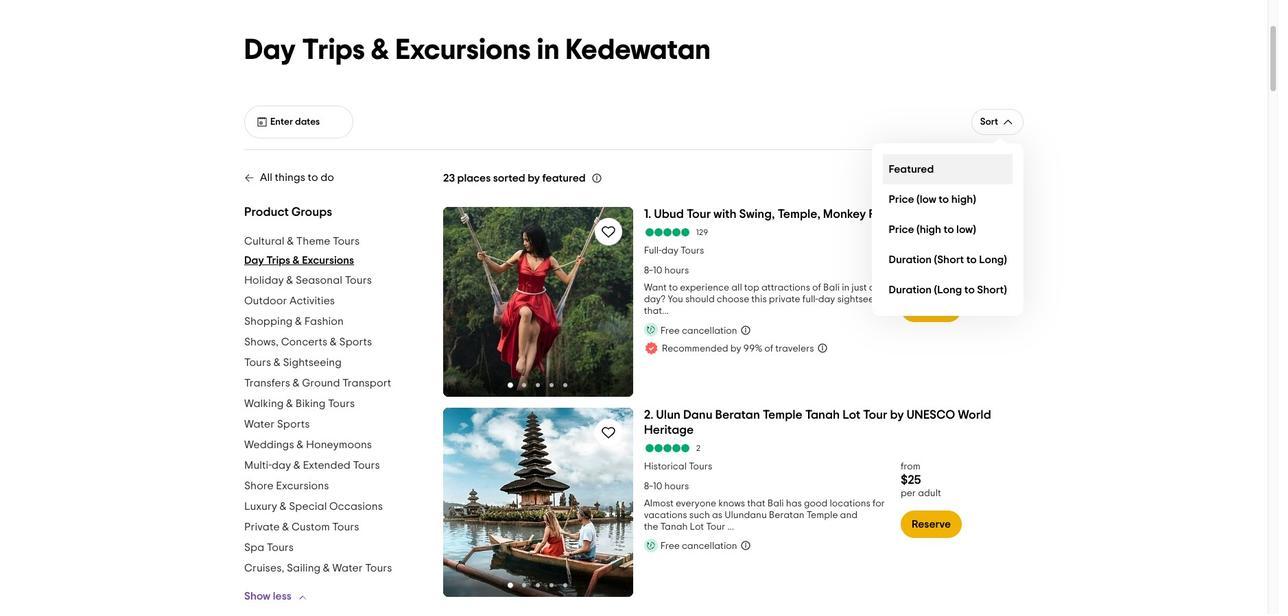 Task type: locate. For each thing, give the bounding box(es) containing it.
0 vertical spatial carousel of images figure
[[443, 207, 633, 397]]

1 horizontal spatial sports
[[339, 337, 372, 348]]

1 vertical spatial free
[[660, 542, 680, 552]]

1 horizontal spatial all
[[986, 173, 997, 182]]

transport
[[342, 378, 391, 389]]

1 8–10 from the top
[[644, 266, 662, 276]]

tour right tanah
[[863, 409, 887, 422]]

5.0 of 5 bubbles image for ubud tour with swing, temple, monkey forest, and waterfall
[[644, 228, 691, 237]]

temple down 'good'
[[807, 511, 838, 520]]

day for multi-day & extended tours
[[272, 460, 291, 471]]

2 price from the top
[[889, 224, 914, 235]]

$57
[[901, 259, 921, 271]]

0 vertical spatial free cancellation
[[660, 326, 737, 336]]

water sports
[[244, 419, 310, 430]]

temple inside ulun danu beratan temple tanah lot tour by unesco world heritage
[[763, 409, 803, 422]]

5.0 of 5 bubbles image down heritage on the right of the page
[[644, 444, 691, 453]]

good
[[804, 499, 828, 509]]

1 horizontal spatial bali
[[823, 283, 840, 293]]

1 duration from the top
[[889, 254, 932, 265]]

duration for duration (short to long)
[[889, 254, 932, 265]]

excursions
[[395, 36, 531, 64], [302, 255, 354, 266], [276, 481, 329, 492]]

1 vertical spatial save to a trip image
[[600, 424, 617, 441]]

duration
[[889, 254, 932, 265], [889, 284, 932, 295]]

world
[[958, 409, 991, 422]]

bali inside almost everyone knows that bali has good locations for vacations such as ulundanu beratan temple and the tanah lot tour …
[[767, 499, 784, 509]]

1 horizontal spatial lot
[[843, 409, 860, 422]]

from
[[901, 246, 921, 256], [901, 462, 921, 472]]

1 vertical spatial beratan
[[769, 511, 804, 520]]

less
[[273, 591, 291, 602]]

1 vertical spatial duration
[[889, 284, 932, 295]]

to right (long
[[964, 284, 975, 295]]

0 vertical spatial temple
[[763, 409, 803, 422]]

reserve for $57
[[912, 303, 951, 314]]

tour down as
[[706, 523, 725, 532]]

sort button
[[971, 109, 1024, 135]]

5.0 of 5 bubbles image inside 2 link
[[644, 444, 691, 453]]

reserve down duration (long to short)
[[912, 303, 951, 314]]

to for duration (short to long)
[[966, 254, 977, 265]]

1 reserve from the top
[[912, 303, 951, 314]]

0 vertical spatial by
[[528, 173, 540, 184]]

spa tours
[[244, 543, 294, 554]]

0 vertical spatial trips
[[302, 36, 365, 64]]

0 vertical spatial 5.0 of 5 bubbles image
[[644, 228, 691, 237]]

attractions
[[762, 283, 810, 293]]

beratan inside almost everyone knows that bali has good locations for vacations such as ulundanu beratan temple and the tanah lot tour …
[[769, 511, 804, 520]]

1 vertical spatial day
[[818, 295, 835, 305]]

2 day from the top
[[244, 255, 264, 266]]

excursions for day trips & excursions in kedewatan
[[395, 36, 531, 64]]

water down walking
[[244, 419, 275, 430]]

list box containing featured
[[872, 143, 1024, 316]]

the tanah
[[644, 523, 688, 532]]

transfers
[[244, 378, 290, 389]]

dates
[[295, 117, 320, 127]]

1 vertical spatial excursions
[[302, 255, 354, 266]]

duration down (high
[[889, 254, 932, 265]]

1 vertical spatial reserve
[[912, 519, 951, 530]]

reserve link down adult
[[901, 511, 962, 538]]

2 save to a trip image from the top
[[600, 424, 617, 441]]

bali left the has at the right of page
[[767, 499, 784, 509]]

private
[[244, 522, 280, 533]]

2 5.0 of 5 bubbles image from the top
[[644, 444, 691, 453]]

all
[[260, 172, 272, 183]]

1 horizontal spatial trips
[[302, 36, 365, 64]]

129 link
[[644, 228, 1024, 237]]

do
[[320, 172, 334, 183]]

and inside almost everyone knows that bali has good locations for vacations such as ulundanu beratan temple and the tanah lot tour …
[[840, 511, 858, 520]]

1 vertical spatial bali
[[767, 499, 784, 509]]

beratan right danu
[[715, 409, 760, 422]]

walking & biking tours
[[244, 399, 355, 410]]

2 horizontal spatial by
[[890, 409, 904, 422]]

1.
[[644, 209, 651, 221]]

save to a trip image for 2.
[[600, 424, 617, 441]]

1 carousel of images figure from the top
[[443, 207, 633, 397]]

from up $57
[[901, 246, 921, 256]]

2 duration from the top
[[889, 284, 932, 295]]

save to a trip image
[[600, 224, 617, 240], [600, 424, 617, 441]]

0 horizontal spatial and
[[840, 511, 858, 520]]

walking & biking tours link
[[244, 394, 355, 414]]

from for $25
[[901, 462, 921, 472]]

8–10 up the almost
[[644, 482, 662, 492]]

23
[[443, 173, 455, 184]]

1 vertical spatial hours
[[664, 482, 689, 492]]

to left long)
[[966, 254, 977, 265]]

0 vertical spatial bali
[[823, 283, 840, 293]]

ulun
[[656, 409, 681, 422]]

vacations
[[644, 511, 687, 520]]

beratan down the has at the right of page
[[769, 511, 804, 520]]

2 reserve link from the top
[[901, 511, 962, 538]]

show less button
[[244, 590, 313, 604]]

from $57
[[901, 246, 921, 271]]

sports down walking & biking tours
[[277, 419, 310, 430]]

cancellation down …
[[682, 542, 737, 552]]

1 from from the top
[[901, 246, 921, 256]]

groups
[[291, 206, 332, 219]]

2 8–10 hours from the top
[[644, 482, 689, 492]]

5.0 of 5 bubbles image inside the 129 link
[[644, 228, 691, 237]]

99%
[[743, 344, 762, 354]]

to right (low
[[939, 194, 949, 205]]

shopping & fashion
[[244, 316, 344, 327]]

multi-
[[244, 460, 272, 471]]

1 vertical spatial from
[[901, 462, 921, 472]]

sports down 'fashion'
[[339, 337, 372, 348]]

1 5.0 of 5 bubbles image from the top
[[644, 228, 691, 237]]

8–10 hours for ulun danu beratan temple tanah lot tour by unesco world heritage
[[644, 482, 689, 492]]

(short
[[934, 254, 964, 265]]

save to a trip image for 1.
[[600, 224, 617, 240]]

ground
[[302, 378, 340, 389]]

price (low to high)
[[889, 194, 976, 205]]

5.0 of 5 bubbles image down ubud on the top
[[644, 228, 691, 237]]

0 vertical spatial duration
[[889, 254, 932, 265]]

2 8–10 from the top
[[644, 482, 662, 492]]

1 vertical spatial day
[[244, 255, 264, 266]]

2 hours from the top
[[664, 482, 689, 492]]

top
[[744, 283, 759, 293]]

1 horizontal spatial and
[[909, 209, 931, 221]]

special
[[289, 501, 327, 512]]

0 vertical spatial excursions
[[395, 36, 531, 64]]

sports
[[339, 337, 372, 348], [277, 419, 310, 430]]

from $25 per adult
[[901, 462, 941, 499]]

day up the shore excursions
[[272, 460, 291, 471]]

1 reserve link from the top
[[901, 295, 962, 322]]

all things to do
[[260, 172, 334, 183]]

1 vertical spatial reserve link
[[901, 511, 962, 538]]

day down ubud on the top
[[661, 246, 678, 256]]

0 vertical spatial beratan
[[715, 409, 760, 422]]

0 vertical spatial water
[[244, 419, 275, 430]]

0 horizontal spatial all
[[731, 283, 742, 293]]

list box
[[872, 143, 1024, 316]]

2 vertical spatial by
[[890, 409, 904, 422]]

1 vertical spatial and
[[840, 511, 858, 520]]

from inside from $25 per adult
[[901, 462, 921, 472]]

day left "sightseeing"
[[818, 295, 835, 305]]

lot
[[843, 409, 860, 422], [690, 523, 704, 532]]

sightseeing
[[283, 357, 342, 368]]

reserve link down $57
[[901, 295, 962, 322]]

monkey
[[823, 209, 866, 221]]

1 hours from the top
[[664, 266, 689, 276]]

free cancellation up the recommended
[[660, 326, 737, 336]]

price down "forest,"
[[889, 224, 914, 235]]

1 horizontal spatial in
[[842, 283, 849, 293]]

of up full-
[[812, 283, 821, 293]]

all right clear
[[986, 173, 997, 182]]

0 vertical spatial in
[[537, 36, 560, 64]]

lot right tanah
[[843, 409, 860, 422]]

from inside from $57
[[901, 246, 921, 256]]

custom
[[291, 522, 330, 533]]

kedewatan
[[566, 36, 711, 64]]

to inside want to experience all top attractions of bali in just one day? you should choose this private full-day sightseeing that…
[[669, 283, 678, 293]]

day for day trips & excursions in kedewatan
[[244, 36, 296, 64]]

day inside multi-day & extended tours link
[[272, 460, 291, 471]]

0 vertical spatial day
[[661, 246, 678, 256]]

1 8–10 hours from the top
[[644, 266, 689, 276]]

water right the sailing
[[332, 563, 363, 574]]

1 vertical spatial trips
[[266, 255, 290, 266]]

hours down "full-day tours"
[[664, 266, 689, 276]]

historical
[[644, 462, 687, 472]]

tour
[[687, 209, 711, 221], [863, 409, 887, 422], [706, 523, 725, 532]]

by left 99%
[[730, 344, 741, 354]]

8–10 hours up the almost
[[644, 482, 689, 492]]

for
[[873, 499, 885, 509]]

tour up 129 on the right
[[687, 209, 711, 221]]

1 horizontal spatial temple
[[807, 511, 838, 520]]

from up $25
[[901, 462, 921, 472]]

honeymoons
[[306, 440, 372, 451]]

1 vertical spatial tour
[[863, 409, 887, 422]]

1 vertical spatial 8–10 hours
[[644, 482, 689, 492]]

0 vertical spatial hours
[[664, 266, 689, 276]]

2 vertical spatial tour
[[706, 523, 725, 532]]

1 vertical spatial carousel of images figure
[[443, 408, 633, 598]]

0 vertical spatial from
[[901, 246, 921, 256]]

free down that…
[[660, 326, 680, 336]]

everyone
[[676, 499, 716, 509]]

0 vertical spatial sports
[[339, 337, 372, 348]]

by right sorted on the left top
[[528, 173, 540, 184]]

to left low)
[[944, 224, 954, 235]]

0 vertical spatial reserve
[[912, 303, 951, 314]]

cruises,
[[244, 563, 284, 574]]

1 save to a trip image from the top
[[600, 224, 617, 240]]

0 horizontal spatial day
[[272, 460, 291, 471]]

featured
[[542, 173, 586, 184]]

1 vertical spatial in
[[842, 283, 849, 293]]

all
[[986, 173, 997, 182], [731, 283, 742, 293]]

1 vertical spatial price
[[889, 224, 914, 235]]

all up choose
[[731, 283, 742, 293]]

0 horizontal spatial in
[[537, 36, 560, 64]]

1 horizontal spatial day
[[661, 246, 678, 256]]

reserve link for $57
[[901, 295, 962, 322]]

price for price (high to low)
[[889, 224, 914, 235]]

and down locations
[[840, 511, 858, 520]]

1 vertical spatial of
[[764, 344, 773, 354]]

clear
[[960, 173, 984, 182]]

duration down $57
[[889, 284, 932, 295]]

temple left tanah
[[763, 409, 803, 422]]

cancellation up the recommended
[[682, 326, 737, 336]]

8–10 up the want
[[644, 266, 662, 276]]

lot down such
[[690, 523, 704, 532]]

day inside want to experience all top attractions of bali in just one day? you should choose this private full-day sightseeing that…
[[818, 295, 835, 305]]

featured
[[889, 164, 934, 175]]

1 vertical spatial lot
[[690, 523, 704, 532]]

& inside 'link'
[[280, 501, 287, 512]]

0 horizontal spatial beratan
[[715, 409, 760, 422]]

0 vertical spatial all
[[986, 173, 997, 182]]

all things to do link
[[244, 172, 334, 183]]

0 horizontal spatial lot
[[690, 523, 704, 532]]

reserve down adult
[[912, 519, 951, 530]]

adult
[[918, 489, 941, 499]]

outdoor activities link
[[244, 291, 335, 311]]

free down the tanah
[[660, 542, 680, 552]]

sort
[[980, 117, 998, 127]]

1 horizontal spatial of
[[812, 283, 821, 293]]

1 vertical spatial temple
[[807, 511, 838, 520]]

multi-day & extended tours
[[244, 460, 380, 471]]

cancellation
[[682, 326, 737, 336], [682, 542, 737, 552]]

sorted
[[493, 173, 525, 184]]

1 vertical spatial 8–10
[[644, 482, 662, 492]]

0 horizontal spatial trips
[[266, 255, 290, 266]]

0 horizontal spatial temple
[[763, 409, 803, 422]]

high)
[[951, 194, 976, 205]]

this
[[751, 295, 767, 305]]

price up "forest,"
[[889, 194, 914, 205]]

bali left the just
[[823, 283, 840, 293]]

2 horizontal spatial day
[[818, 295, 835, 305]]

1. ubud tour with swing, temple, monkey forest, and waterfall
[[644, 209, 985, 221]]

recommended
[[662, 344, 728, 354]]

excursions inside 'shore excursions' link
[[276, 481, 329, 492]]

1 vertical spatial water
[[332, 563, 363, 574]]

excursions for day trips & excursions
[[302, 255, 354, 266]]

1 vertical spatial free cancellation
[[660, 542, 737, 552]]

reserve for $25
[[912, 519, 951, 530]]

by left unesco
[[890, 409, 904, 422]]

has
[[786, 499, 802, 509]]

carousel of images figure
[[443, 207, 633, 397], [443, 408, 633, 598]]

of
[[812, 283, 821, 293], [764, 344, 773, 354]]

to left the do
[[308, 172, 318, 183]]

0 vertical spatial 8–10
[[644, 266, 662, 276]]

0 vertical spatial lot
[[843, 409, 860, 422]]

0 horizontal spatial bali
[[767, 499, 784, 509]]

to up you
[[669, 283, 678, 293]]

2 vertical spatial day
[[272, 460, 291, 471]]

and down (low
[[909, 209, 931, 221]]

0 horizontal spatial by
[[528, 173, 540, 184]]

1 vertical spatial cancellation
[[682, 542, 737, 552]]

1 vertical spatial by
[[730, 344, 741, 354]]

to for price (high to low)
[[944, 224, 954, 235]]

0 vertical spatial day
[[244, 36, 296, 64]]

1 horizontal spatial beratan
[[769, 511, 804, 520]]

enter
[[270, 117, 293, 127]]

in
[[537, 36, 560, 64], [842, 283, 849, 293]]

knows
[[718, 499, 745, 509]]

0 vertical spatial 8–10 hours
[[644, 266, 689, 276]]

5.0 of 5 bubbles image
[[644, 228, 691, 237], [644, 444, 691, 453]]

2 carousel of images figure from the top
[[443, 408, 633, 598]]

2 from from the top
[[901, 462, 921, 472]]

0 horizontal spatial sports
[[277, 419, 310, 430]]

trips for day trips & excursions
[[266, 255, 290, 266]]

0 vertical spatial reserve link
[[901, 295, 962, 322]]

hours down historical tours
[[664, 482, 689, 492]]

1 free cancellation from the top
[[660, 326, 737, 336]]

1 vertical spatial sports
[[277, 419, 310, 430]]

0 vertical spatial price
[[889, 194, 914, 205]]

0 vertical spatial free
[[660, 326, 680, 336]]

free cancellation down such
[[660, 542, 737, 552]]

2 cancellation from the top
[[682, 542, 737, 552]]

0 vertical spatial of
[[812, 283, 821, 293]]

1 vertical spatial all
[[731, 283, 742, 293]]

0 vertical spatial cancellation
[[682, 326, 737, 336]]

1 vertical spatial 5.0 of 5 bubbles image
[[644, 444, 691, 453]]

2 reserve from the top
[[912, 519, 951, 530]]

in inside want to experience all top attractions of bali in just one day? you should choose this private full-day sightseeing that…
[[842, 283, 849, 293]]

0 vertical spatial save to a trip image
[[600, 224, 617, 240]]

(low
[[917, 194, 936, 205]]

8–10 hours up the want
[[644, 266, 689, 276]]

0 horizontal spatial water
[[244, 419, 275, 430]]

spa tours link
[[244, 538, 294, 558]]

day trips & excursions in kedewatan
[[244, 36, 711, 64]]

product
[[244, 206, 289, 219]]

of right 99%
[[764, 344, 773, 354]]

1 day from the top
[[244, 36, 296, 64]]

1 price from the top
[[889, 194, 914, 205]]

forest,
[[869, 209, 906, 221]]

multi-day & extended tours link
[[244, 456, 380, 476]]

2 vertical spatial excursions
[[276, 481, 329, 492]]

5.0 of 5 bubbles image for ulun danu beratan temple tanah lot tour by unesco world heritage
[[644, 444, 691, 453]]



Task type: vqa. For each thing, say whether or not it's contained in the screenshot.
Cruises, Sailing & Water Tours link
yes



Task type: describe. For each thing, give the bounding box(es) containing it.
experience
[[680, 283, 729, 293]]

show less
[[244, 591, 291, 602]]

want to experience all top attractions of bali in just one day? you should choose this private full-day sightseeing that… link
[[644, 283, 890, 318]]

unesco
[[907, 409, 955, 422]]

outdoor activities
[[244, 296, 335, 307]]

private & custom tours
[[244, 522, 359, 533]]

should
[[685, 295, 715, 305]]

1 horizontal spatial by
[[730, 344, 741, 354]]

2
[[696, 444, 700, 453]]

to for duration (long to short)
[[964, 284, 975, 295]]

all inside clear all filters link
[[986, 173, 997, 182]]

cultural
[[244, 236, 284, 247]]

with
[[714, 209, 737, 221]]

water sports link
[[244, 414, 310, 435]]

2 link
[[644, 444, 1024, 453]]

ulundanu
[[725, 511, 767, 520]]

0 vertical spatial and
[[909, 209, 931, 221]]

activities
[[289, 296, 335, 307]]

places
[[457, 173, 491, 184]]

cruises, sailing & water tours
[[244, 563, 392, 574]]

things
[[275, 172, 305, 183]]

2 free cancellation from the top
[[660, 542, 737, 552]]

tours & sightseeing
[[244, 357, 342, 368]]

day for full-day tours
[[661, 246, 678, 256]]

ubud
[[654, 209, 684, 221]]

biking
[[296, 399, 325, 410]]

heritage
[[644, 424, 694, 437]]

by inside ulun danu beratan temple tanah lot tour by unesco world heritage
[[890, 409, 904, 422]]

duration for duration (long to short)
[[889, 284, 932, 295]]

shore excursions
[[244, 481, 329, 492]]

duration (short to long)
[[889, 254, 1007, 265]]

tour inside almost everyone knows that bali has good locations for vacations such as ulundanu beratan temple and the tanah lot tour …
[[706, 523, 725, 532]]

swing,
[[739, 209, 775, 221]]

per
[[901, 489, 916, 499]]

show
[[244, 591, 271, 602]]

historical tours
[[644, 462, 712, 472]]

…
[[727, 523, 734, 532]]

8–10 for ubud tour with swing, temple, monkey forest, and waterfall
[[644, 266, 662, 276]]

shows, concerts & sports
[[244, 337, 372, 348]]

almost everyone knows that bali has good locations for vacations such as ulundanu beratan temple and the tanah lot tour … link
[[644, 499, 890, 533]]

from for $57
[[901, 246, 921, 256]]

8–10 for ulun danu beratan temple tanah lot tour by unesco world heritage
[[644, 482, 662, 492]]

trips for day trips & excursions in kedewatan
[[302, 36, 365, 64]]

lot inside ulun danu beratan temple tanah lot tour by unesco world heritage
[[843, 409, 860, 422]]

hours for ubud tour with swing, temple, monkey forest, and waterfall
[[664, 266, 689, 276]]

(long
[[934, 284, 962, 295]]

2 free from the top
[[660, 542, 680, 552]]

lot inside almost everyone knows that bali has good locations for vacations such as ulundanu beratan temple and the tanah lot tour …
[[690, 523, 704, 532]]

ulun danu beratan temple tanah lot tour by unesco world heritage
[[644, 409, 991, 437]]

shore
[[244, 481, 274, 492]]

reserve link for $25
[[901, 511, 962, 538]]

danu
[[683, 409, 713, 422]]

transfers & ground transport
[[244, 378, 391, 389]]

23 places sorted by featured
[[443, 173, 586, 184]]

concerts
[[281, 337, 327, 348]]

day for day trips & excursions
[[244, 255, 264, 266]]

1 cancellation from the top
[[682, 326, 737, 336]]

almost everyone knows that bali has good locations for vacations such as ulundanu beratan temple and the tanah lot tour …
[[644, 499, 885, 532]]

product groups
[[244, 206, 332, 219]]

day?
[[644, 295, 666, 305]]

sailing
[[287, 563, 321, 574]]

to for price (low to high)
[[939, 194, 949, 205]]

to for all things to do
[[308, 172, 318, 183]]

temple,
[[778, 209, 820, 221]]

cruises, sailing & water tours link
[[244, 558, 392, 579]]

of inside want to experience all top attractions of bali in just one day? you should choose this private full-day sightseeing that…
[[812, 283, 821, 293]]

cultural & theme tours
[[244, 236, 360, 247]]

want to experience all top attractions of bali in just one day? you should choose this private full-day sightseeing that…
[[644, 283, 887, 316]]

one
[[869, 283, 886, 293]]

occasions
[[329, 501, 383, 512]]

1 horizontal spatial water
[[332, 563, 363, 574]]

locations
[[830, 499, 870, 509]]

0 horizontal spatial of
[[764, 344, 773, 354]]

private & custom tours link
[[244, 517, 359, 538]]

shows, concerts & sports link
[[244, 332, 372, 353]]

you
[[668, 295, 683, 305]]

carousel of images figure for ulun danu beratan temple tanah lot tour by unesco world heritage
[[443, 408, 633, 598]]

hours for ulun danu beratan temple tanah lot tour by unesco world heritage
[[664, 482, 689, 492]]

long)
[[979, 254, 1007, 265]]

short)
[[977, 284, 1007, 295]]

waterfall
[[933, 209, 985, 221]]

that
[[747, 499, 765, 509]]

shopping & fashion link
[[244, 311, 344, 332]]

full-
[[802, 295, 818, 305]]

temple inside almost everyone knows that bali has good locations for vacations such as ulundanu beratan temple and the tanah lot tour …
[[807, 511, 838, 520]]

shows,
[[244, 337, 279, 348]]

clear all filters link
[[960, 163, 1024, 193]]

bali inside want to experience all top attractions of bali in just one day? you should choose this private full-day sightseeing that…
[[823, 283, 840, 293]]

shore excursions link
[[244, 476, 329, 497]]

that…
[[644, 307, 669, 316]]

carousel of images figure for ubud tour with swing, temple, monkey forest, and waterfall
[[443, 207, 633, 397]]

transfers & ground transport link
[[244, 373, 391, 394]]

tours & sightseeing link
[[244, 353, 342, 373]]

all inside want to experience all top attractions of bali in just one day? you should choose this private full-day sightseeing that…
[[731, 283, 742, 293]]

full-
[[644, 246, 661, 256]]

tour inside ulun danu beratan temple tanah lot tour by unesco world heritage
[[863, 409, 887, 422]]

tanah
[[805, 409, 840, 422]]

price for price (low to high)
[[889, 194, 914, 205]]

8–10 hours for ubud tour with swing, temple, monkey forest, and waterfall
[[644, 266, 689, 276]]

luxury & special occasions
[[244, 501, 383, 512]]

full-day tours
[[644, 246, 704, 256]]

weddings
[[244, 440, 294, 451]]

1 free from the top
[[660, 326, 680, 336]]

luxury
[[244, 501, 277, 512]]

just
[[852, 283, 867, 293]]

beratan inside ulun danu beratan temple tanah lot tour by unesco world heritage
[[715, 409, 760, 422]]

0 vertical spatial tour
[[687, 209, 711, 221]]

recommended by 99% of travelers
[[662, 344, 814, 354]]



